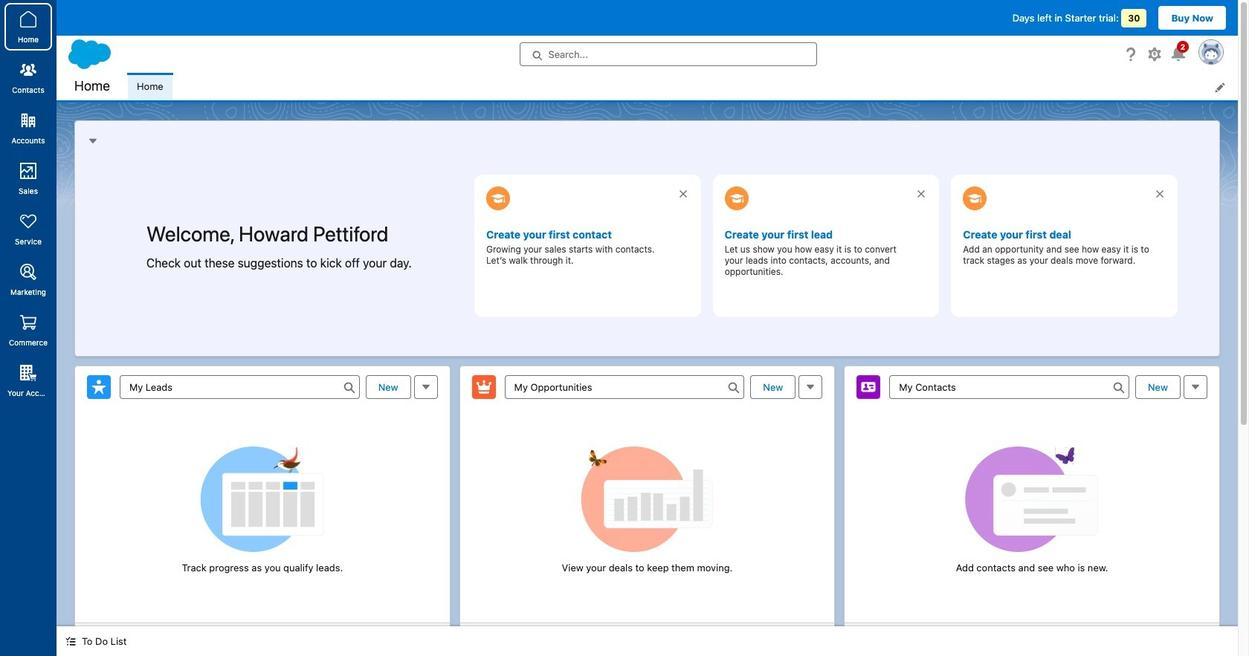 Task type: describe. For each thing, give the bounding box(es) containing it.
2 select an option text field from the left
[[890, 375, 1130, 399]]



Task type: locate. For each thing, give the bounding box(es) containing it.
1 select an option text field from the left
[[120, 375, 360, 399]]

text default image
[[65, 637, 76, 647]]

Select an Option text field
[[505, 375, 745, 399]]

list
[[128, 73, 1239, 100]]

1 horizontal spatial select an option text field
[[890, 375, 1130, 399]]

0 horizontal spatial select an option text field
[[120, 375, 360, 399]]

Select an Option text field
[[120, 375, 360, 399], [890, 375, 1130, 399]]



Task type: vqa. For each thing, say whether or not it's contained in the screenshot.
group
no



